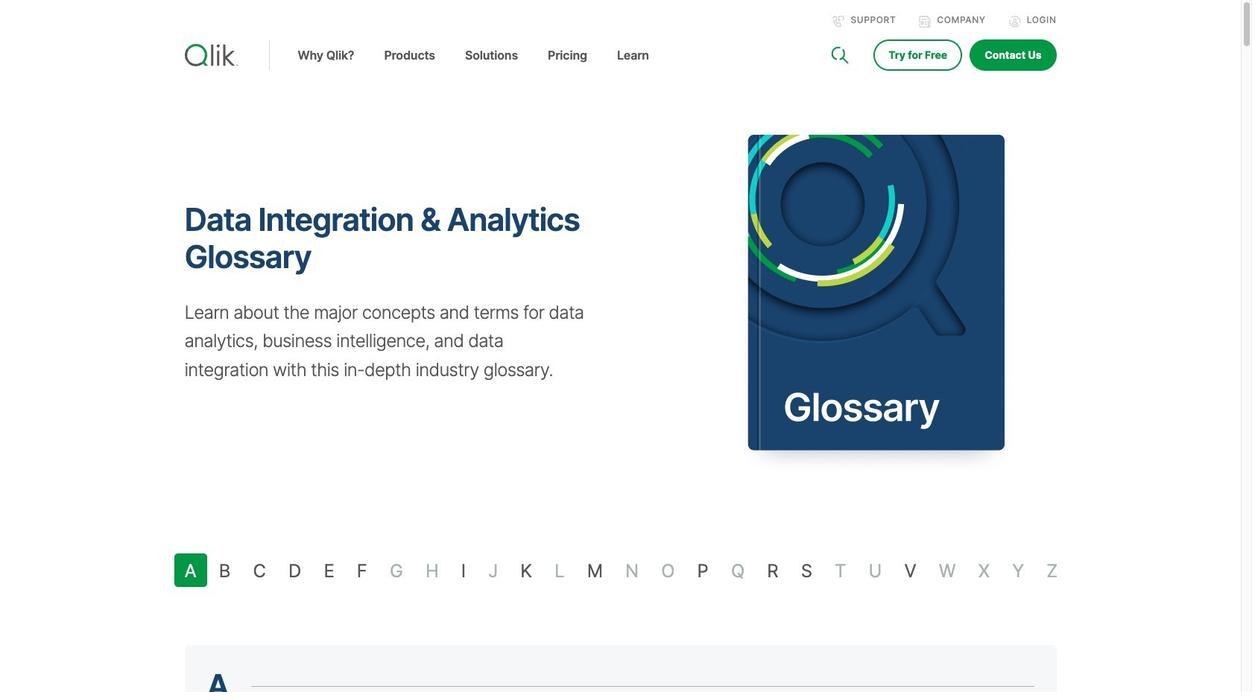 Task type: describe. For each thing, give the bounding box(es) containing it.
support image
[[833, 16, 845, 28]]

data integration & analytics glossary - hero image image
[[632, 88, 1157, 498]]



Task type: vqa. For each thing, say whether or not it's contained in the screenshot.
plan
no



Task type: locate. For each thing, give the bounding box(es) containing it.
qlik image
[[184, 44, 238, 66]]

login image
[[1009, 16, 1021, 28]]

company image
[[919, 16, 931, 28]]



